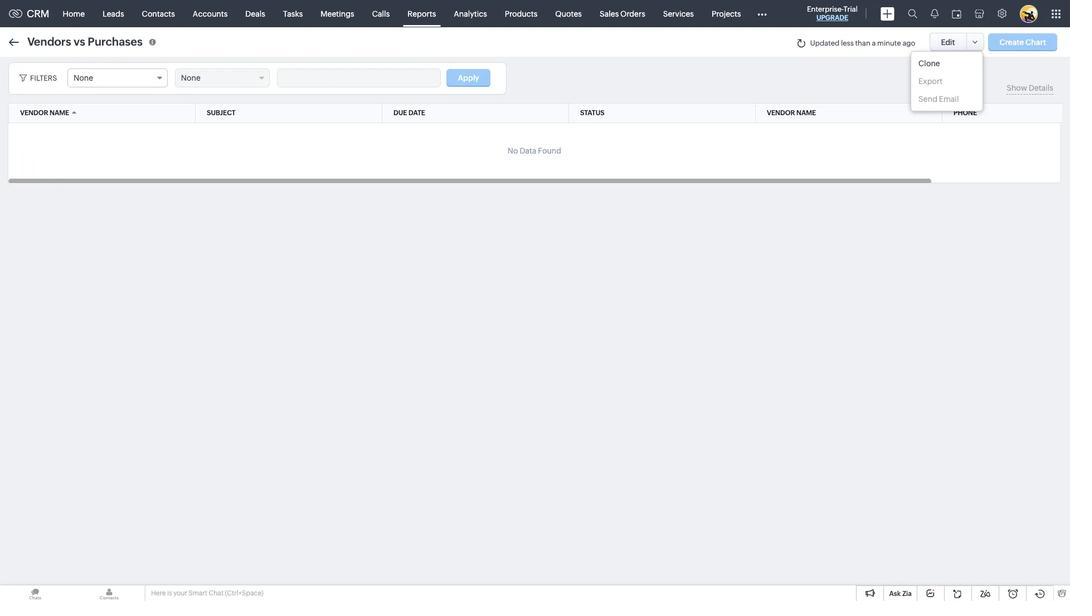 Task type: locate. For each thing, give the bounding box(es) containing it.
smart
[[189, 590, 207, 598]]

meetings link
[[312, 0, 363, 27]]

None text field
[[277, 69, 440, 87]]

reports link
[[399, 0, 445, 27]]

zia
[[902, 591, 912, 599]]

filters
[[30, 74, 57, 82]]

than
[[855, 39, 870, 47]]

create chart
[[1000, 38, 1046, 47]]

reports
[[408, 9, 436, 18]]

due date
[[393, 109, 425, 117]]

meetings
[[321, 9, 354, 18]]

tasks
[[283, 9, 303, 18]]

1 horizontal spatial name
[[796, 109, 816, 117]]

enterprise-
[[807, 5, 844, 13]]

deals link
[[236, 0, 274, 27]]

1 name from the left
[[50, 109, 69, 117]]

vendor
[[20, 109, 48, 117], [767, 109, 795, 117]]

0 horizontal spatial vendor
[[20, 109, 48, 117]]

crm
[[27, 8, 49, 20]]

1 horizontal spatial vendor name
[[767, 109, 816, 117]]

deals
[[245, 9, 265, 18]]

no data found
[[508, 147, 561, 155]]

less
[[841, 39, 854, 47]]

0 horizontal spatial vendor name
[[20, 109, 69, 117]]

ask
[[889, 591, 901, 599]]

accounts link
[[184, 0, 236, 27]]

ask zia
[[889, 591, 912, 599]]

date
[[409, 109, 425, 117]]

home
[[63, 9, 85, 18]]

minute
[[877, 39, 901, 47]]

0 horizontal spatial name
[[50, 109, 69, 117]]

contacts link
[[133, 0, 184, 27]]

home link
[[54, 0, 94, 27]]

2 vendor from the left
[[767, 109, 795, 117]]

(ctrl+space)
[[225, 590, 263, 598]]

projects link
[[703, 0, 750, 27]]

data
[[520, 147, 536, 155]]

your
[[173, 590, 187, 598]]

status
[[580, 109, 605, 117]]

create
[[1000, 38, 1024, 47]]

1 vendor name from the left
[[20, 109, 69, 117]]

vendor name
[[20, 109, 69, 117], [767, 109, 816, 117]]

products
[[505, 9, 537, 18]]

2 vendor name from the left
[[767, 109, 816, 117]]

create chart button
[[988, 33, 1057, 51]]

sales orders link
[[591, 0, 654, 27]]

1 horizontal spatial vendor
[[767, 109, 795, 117]]

found
[[538, 147, 561, 155]]

quotes
[[555, 9, 582, 18]]

name
[[50, 109, 69, 117], [796, 109, 816, 117]]

updated less than a minute ago
[[810, 39, 915, 47]]



Task type: describe. For each thing, give the bounding box(es) containing it.
search image
[[908, 9, 917, 18]]

a
[[872, 39, 876, 47]]

here
[[151, 590, 166, 598]]

chat
[[209, 590, 224, 598]]

enterprise-trial upgrade
[[807, 5, 858, 22]]

analytics
[[454, 9, 487, 18]]

chats image
[[0, 586, 70, 602]]

clone
[[919, 59, 940, 68]]

chart
[[1025, 38, 1046, 47]]

orders
[[620, 9, 645, 18]]

sales orders
[[600, 9, 645, 18]]

ago
[[903, 39, 915, 47]]

calls
[[372, 9, 390, 18]]

phone
[[954, 109, 977, 117]]

contacts image
[[74, 586, 144, 602]]

leads
[[103, 9, 124, 18]]

crm link
[[9, 8, 49, 20]]

projects
[[712, 9, 741, 18]]

services link
[[654, 0, 703, 27]]

contacts
[[142, 9, 175, 18]]

edit
[[941, 38, 955, 47]]

trial
[[844, 5, 858, 13]]

edit button
[[929, 33, 967, 51]]

accounts
[[193, 9, 228, 18]]

subject
[[207, 109, 236, 117]]

is
[[167, 590, 172, 598]]

1 vendor from the left
[[20, 109, 48, 117]]

sales
[[600, 9, 619, 18]]

leads link
[[94, 0, 133, 27]]

due
[[393, 109, 407, 117]]

services
[[663, 9, 694, 18]]

upgrade
[[816, 14, 848, 22]]

products link
[[496, 0, 546, 27]]

analytics link
[[445, 0, 496, 27]]

updated
[[810, 39, 840, 47]]

search element
[[901, 0, 924, 27]]

calls link
[[363, 0, 399, 27]]

2 name from the left
[[796, 109, 816, 117]]

here is your smart chat (ctrl+space)
[[151, 590, 263, 598]]

quotes link
[[546, 0, 591, 27]]

no
[[508, 147, 518, 155]]

tasks link
[[274, 0, 312, 27]]



Task type: vqa. For each thing, say whether or not it's contained in the screenshot.
text field
yes



